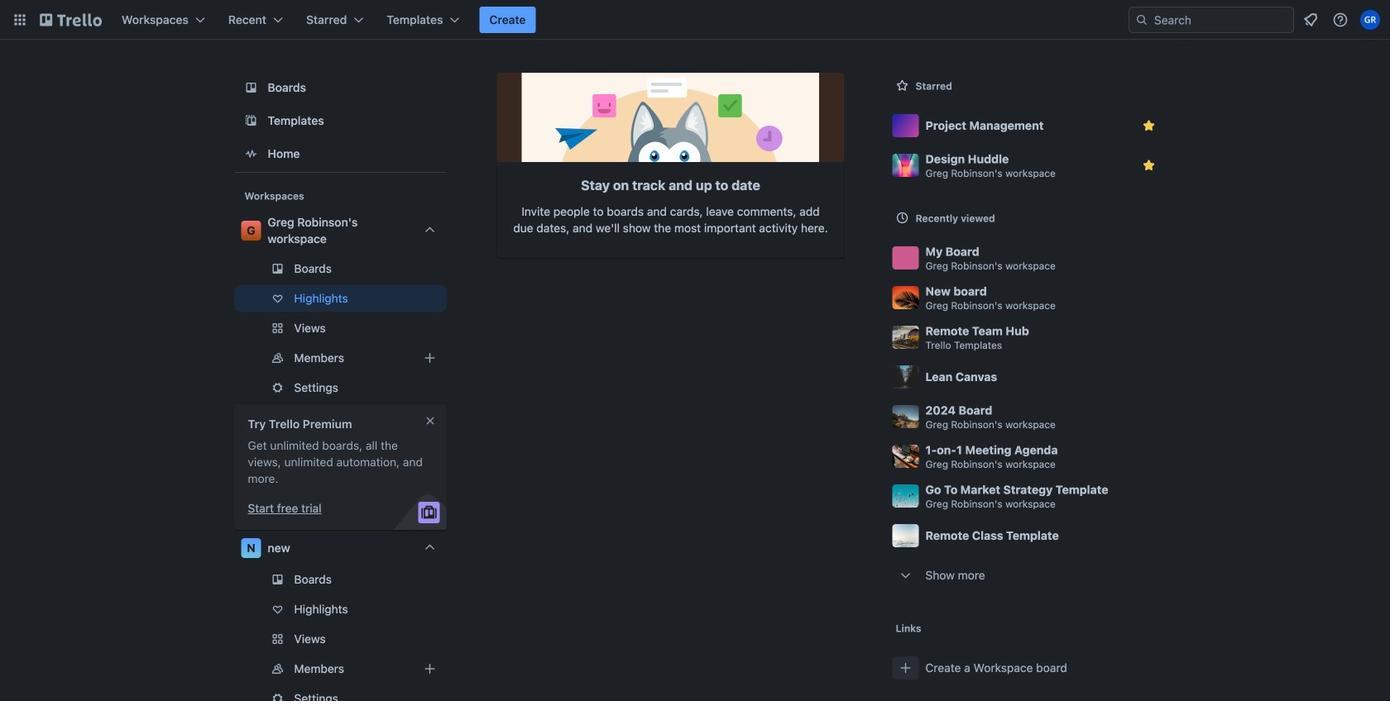 Task type: vqa. For each thing, say whether or not it's contained in the screenshot.
add image
yes



Task type: describe. For each thing, give the bounding box(es) containing it.
search image
[[1135, 13, 1148, 26]]

board image
[[241, 78, 261, 98]]

greg robinson (gregrobinson96) image
[[1360, 10, 1380, 30]]

0 notifications image
[[1301, 10, 1321, 30]]

template board image
[[241, 111, 261, 131]]

primary element
[[0, 0, 1390, 40]]

home image
[[241, 144, 261, 164]]

open information menu image
[[1332, 12, 1349, 28]]

back to home image
[[40, 7, 102, 33]]



Task type: locate. For each thing, give the bounding box(es) containing it.
click to unstar design huddle . it will be removed from your starred list. image
[[1141, 157, 1157, 174]]

Search field
[[1148, 8, 1293, 31]]

0 vertical spatial add image
[[420, 348, 440, 368]]

add image
[[420, 348, 440, 368], [420, 659, 440, 679]]

click to unstar project management. it will be removed from your starred list. image
[[1141, 117, 1157, 134]]

2 add image from the top
[[420, 659, 440, 679]]

1 add image from the top
[[420, 348, 440, 368]]

1 vertical spatial add image
[[420, 659, 440, 679]]



